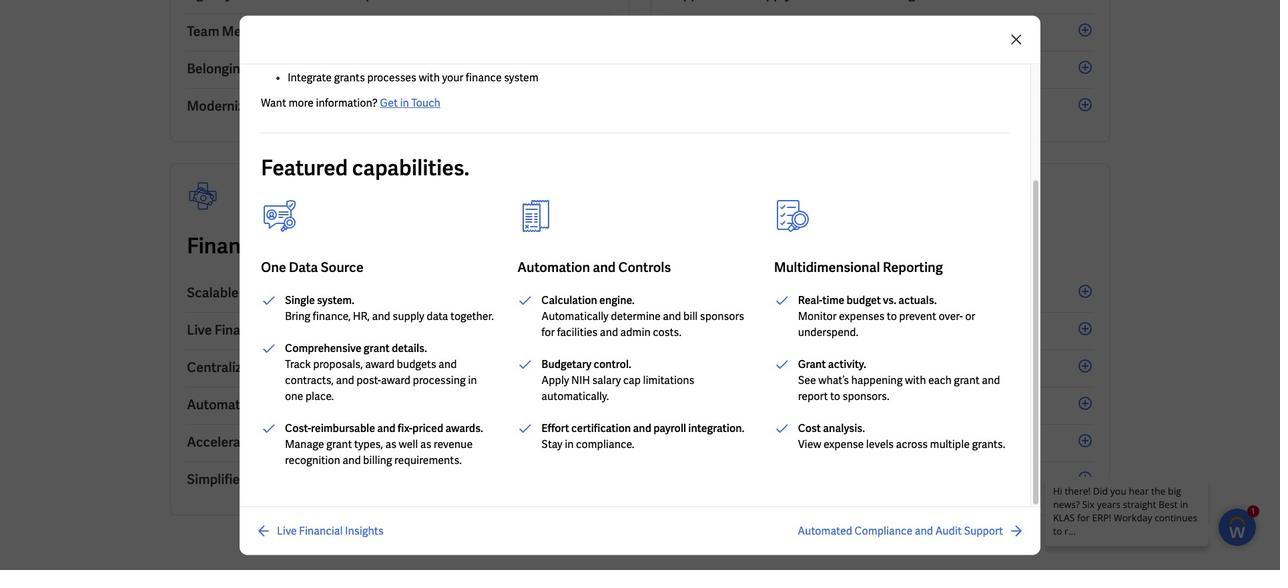 Task type: locate. For each thing, give the bounding box(es) containing it.
budget
[[847, 294, 881, 308]]

1 vertical spatial audit
[[936, 524, 962, 538]]

reimbursable
[[311, 422, 375, 436]]

belonging and diversity to drive health equity button
[[187, 51, 613, 89]]

get
[[380, 96, 398, 110]]

track inside comprehensive grant details. track proposals, award budgets and contracts, and post-award processing in one place.
[[285, 358, 311, 372]]

of right unit
[[823, 359, 835, 377]]

certification
[[572, 422, 631, 436]]

priced
[[413, 422, 443, 436]]

simplified
[[187, 471, 248, 489]]

delivery inside button
[[331, 97, 380, 115]]

insights
[[668, 232, 746, 260], [272, 322, 321, 339], [345, 524, 384, 538]]

as down priced at the bottom of the page
[[420, 438, 432, 452]]

each right happening
[[929, 374, 952, 388]]

calculation
[[542, 294, 597, 308]]

delivery
[[331, 97, 380, 115], [491, 232, 571, 260]]

want
[[261, 96, 286, 110]]

of up scalable financial operations button
[[417, 232, 436, 260]]

sponsors
[[700, 310, 744, 324]]

financial inside featured capabilities. dialog
[[299, 524, 343, 538]]

for
[[464, 51, 477, 65], [750, 232, 777, 260], [542, 326, 555, 340]]

live financial insights button down simplified management of new revenue streams
[[256, 523, 384, 539]]

grant inside comprehensive grant details. track proposals, award budgets and contracts, and post-award processing in one place.
[[364, 342, 390, 356]]

1 horizontal spatial with
[[905, 374, 926, 388]]

2 vertical spatial to
[[830, 390, 841, 404]]

live financial insights down simplified management of new revenue streams
[[277, 524, 384, 538]]

1 horizontal spatial care
[[668, 434, 696, 451]]

1 as from the left
[[385, 438, 397, 452]]

for left facilities
[[542, 326, 555, 340]]

0 horizontal spatial insights
[[272, 322, 321, 339]]

1 vertical spatial automated compliance and audit support button
[[798, 523, 1025, 539]]

track inside track hours, costs, and performance for each grant integrate grants processes with your finance system
[[288, 51, 314, 65]]

with down performance
[[419, 71, 440, 85]]

0 vertical spatial automated compliance and audit support
[[187, 397, 445, 414]]

medical surgical supply utilization button
[[668, 388, 1094, 425]]

1 horizontal spatial for
[[542, 326, 555, 340]]

types,
[[354, 438, 383, 452]]

live financial insights button up budgets
[[187, 313, 613, 350]]

grant down or
[[954, 374, 980, 388]]

0 vertical spatial of
[[417, 232, 436, 260]]

1 vertical spatial compliance
[[855, 524, 913, 538]]

support
[[395, 397, 445, 414], [964, 524, 1003, 538]]

to inside grant activity. see what's happening with each grant and report to sponsors.
[[830, 390, 841, 404]]

management
[[785, 60, 866, 77], [304, 359, 384, 377], [250, 471, 331, 489]]

levels
[[866, 438, 894, 452]]

1 horizontal spatial service
[[838, 359, 883, 377]]

for left a on the top right of page
[[750, 232, 777, 260]]

a
[[781, 232, 793, 260]]

as left well
[[385, 438, 397, 452]]

1 vertical spatial support
[[964, 524, 1003, 538]]

reporting
[[883, 259, 943, 276]]

team member experience and well-being
[[187, 23, 437, 40]]

award down budgets
[[381, 374, 411, 388]]

care inside button
[[668, 434, 696, 451]]

1 horizontal spatial support
[[964, 524, 1003, 538]]

supply
[[393, 310, 424, 324]]

1 vertical spatial insights
[[272, 322, 321, 339]]

integrate
[[288, 71, 332, 85]]

each for with
[[929, 374, 952, 388]]

grant inside cost-reimbursable and fix-priced awards. manage grant types, as well as revenue recognition and billing requirements.
[[326, 438, 352, 452]]

0 horizontal spatial each
[[480, 51, 503, 65]]

centralized grants management button
[[187, 350, 613, 388]]

0 vertical spatial compliance
[[258, 397, 331, 414]]

featured
[[261, 154, 348, 182]]

and inside effort certification and payroll integration. stay in compliance.
[[633, 422, 652, 436]]

audit inside featured capabilities. dialog
[[936, 524, 962, 538]]

2 horizontal spatial of
[[823, 359, 835, 377]]

vs.
[[883, 294, 897, 308]]

compliance inside featured capabilities. dialog
[[855, 524, 913, 538]]

based up prepackaged driver-based modeling button
[[858, 232, 918, 260]]

cost-reimbursable and fix-priced awards. manage grant types, as well as revenue recognition and billing requirements.
[[285, 422, 483, 468]]

live financial insights down scalable financial operations
[[187, 322, 321, 339]]

one
[[261, 259, 286, 276]]

1 vertical spatial live financial insights button
[[256, 523, 384, 539]]

1 vertical spatial based
[[791, 284, 828, 302]]

insights up prepackaged
[[668, 232, 746, 260]]

grant for grant activity.
[[954, 374, 980, 388]]

to inside the "real-time budget vs. actuals. monitor expenses to prevent over- or underspend."
[[887, 310, 897, 324]]

1 vertical spatial automated
[[798, 524, 853, 538]]

insights down single
[[272, 322, 321, 339]]

1 horizontal spatial as
[[420, 438, 432, 452]]

for up finance on the left of page
[[464, 51, 477, 65]]

management inside centralized grants management button
[[304, 359, 384, 377]]

0 vertical spatial support
[[395, 397, 445, 414]]

grants.
[[972, 438, 1006, 452]]

0 vertical spatial care
[[441, 232, 487, 260]]

track up 'contracts,'
[[285, 358, 311, 372]]

comprehensive grant details. track proposals, award budgets and contracts, and post-award processing in one place.
[[285, 342, 477, 404]]

grant activity. see what's happening with each grant and report to sponsors.
[[798, 358, 1000, 404]]

in right get
[[400, 96, 409, 110]]

forecasting
[[886, 359, 958, 377]]

0 vertical spatial to
[[333, 60, 345, 77]]

belonging and diversity to drive health equity
[[187, 60, 465, 77]]

team
[[187, 23, 219, 40], [699, 434, 732, 451]]

of for simplified management of new revenue streams
[[334, 471, 346, 489]]

0 vertical spatial automated compliance and audit support button
[[187, 388, 613, 425]]

1 vertical spatial for
[[750, 232, 777, 260]]

0 vertical spatial each
[[480, 51, 503, 65]]

0 horizontal spatial compliance
[[258, 397, 331, 414]]

bring
[[285, 310, 310, 324]]

view
[[798, 438, 822, 452]]

time
[[823, 294, 845, 308]]

grants
[[259, 359, 301, 377]]

monitor
[[798, 310, 837, 324]]

team up the belonging on the top left of page
[[187, 23, 219, 40]]

1 horizontal spatial of
[[417, 232, 436, 260]]

0 horizontal spatial service
[[283, 97, 328, 115]]

financial up centralized at left bottom
[[215, 322, 270, 339]]

service inside button
[[838, 359, 883, 377]]

compliance for left automated compliance and audit support button
[[258, 397, 331, 414]]

track up integrate
[[288, 51, 314, 65]]

service inside button
[[283, 97, 328, 115]]

2 horizontal spatial in
[[565, 438, 574, 452]]

0 vertical spatial automated
[[187, 397, 256, 414]]

1 horizontal spatial in
[[468, 374, 477, 388]]

grant inside track hours, costs, and performance for each grant integrate grants processes with your finance system
[[505, 51, 531, 65]]

0 horizontal spatial for
[[464, 51, 477, 65]]

diversity
[[276, 60, 330, 77]]

support for left automated compliance and audit support button
[[395, 397, 445, 414]]

2 as from the left
[[420, 438, 432, 452]]

0 horizontal spatial based
[[791, 284, 828, 302]]

as
[[385, 438, 397, 452], [420, 438, 432, 452]]

grant for track hours, costs, and performance for each grant
[[505, 51, 531, 65]]

medical surgical supply utilization
[[668, 397, 877, 414]]

limitations
[[643, 374, 695, 388]]

financial down simplified management of new revenue streams
[[299, 524, 343, 538]]

each up finance on the left of page
[[480, 51, 503, 65]]

1 vertical spatial with
[[905, 374, 926, 388]]

planning
[[722, 322, 775, 339]]

track
[[288, 51, 314, 65], [285, 358, 311, 372]]

insights down new
[[345, 524, 384, 538]]

grant
[[505, 51, 531, 65], [364, 342, 390, 356], [954, 374, 980, 388], [326, 438, 352, 452]]

0 vertical spatial delivery
[[331, 97, 380, 115]]

to down vs.
[[887, 310, 897, 324]]

0 horizontal spatial care
[[441, 232, 487, 260]]

grant down reimbursable
[[326, 438, 352, 452]]

supply
[[770, 397, 812, 414]]

1 vertical spatial management
[[304, 359, 384, 377]]

of left new
[[334, 471, 346, 489]]

automated inside featured capabilities. dialog
[[798, 524, 853, 538]]

0 horizontal spatial support
[[395, 397, 445, 414]]

volumes
[[714, 359, 766, 377]]

0 vertical spatial audit
[[359, 397, 393, 414]]

1 vertical spatial team
[[699, 434, 732, 451]]

financial down "one"
[[241, 284, 296, 302]]

engine.
[[600, 294, 635, 308]]

1 vertical spatial of
[[823, 359, 835, 377]]

of for financial sustainability  of care delivery
[[417, 232, 436, 260]]

support for right automated compliance and audit support button
[[964, 524, 1003, 538]]

0 horizontal spatial automated compliance and audit support
[[187, 397, 445, 414]]

award
[[365, 358, 395, 372], [381, 374, 411, 388]]

grant up system
[[505, 51, 531, 65]]

0 horizontal spatial of
[[334, 471, 346, 489]]

2 vertical spatial insights
[[345, 524, 384, 538]]

1 vertical spatial automated compliance and audit support
[[798, 524, 1003, 538]]

cost analysis. view expense levels across multiple grants.
[[798, 422, 1006, 452]]

1 horizontal spatial delivery
[[491, 232, 571, 260]]

each inside grant activity. see what's happening with each grant and report to sponsors.
[[929, 374, 952, 388]]

grant
[[798, 358, 826, 372]]

live financial insights
[[187, 322, 321, 339], [277, 524, 384, 538]]

1 horizontal spatial live
[[277, 524, 297, 538]]

1 horizontal spatial team
[[699, 434, 732, 451]]

1 vertical spatial service
[[838, 359, 883, 377]]

1 horizontal spatial automated
[[798, 524, 853, 538]]

with right happening
[[905, 374, 926, 388]]

grant inside grant activity. see what's happening with each grant and report to sponsors.
[[954, 374, 980, 388]]

0 vertical spatial in
[[400, 96, 409, 110]]

management for centralized grants management
[[304, 359, 384, 377]]

0 horizontal spatial automated
[[187, 397, 256, 414]]

1 horizontal spatial automated compliance and audit support
[[798, 524, 1003, 538]]

team down medical
[[699, 434, 732, 451]]

grant left details.
[[364, 342, 390, 356]]

modernized
[[187, 97, 259, 115]]

bill
[[684, 310, 698, 324]]

0 vertical spatial management
[[785, 60, 866, 77]]

1 horizontal spatial based
[[858, 232, 918, 260]]

based
[[858, 232, 918, 260], [791, 284, 828, 302]]

0 vertical spatial service
[[283, 97, 328, 115]]

2 horizontal spatial to
[[887, 310, 897, 324]]

live inside featured capabilities. dialog
[[277, 524, 297, 538]]

with inside grant activity. see what's happening with each grant and report to sponsors.
[[905, 374, 926, 388]]

featured capabilities. dialog
[[0, 0, 1280, 571]]

0 vertical spatial with
[[419, 71, 440, 85]]

0 vertical spatial insights
[[668, 232, 746, 260]]

live
[[187, 322, 212, 339], [277, 524, 297, 538]]

2 vertical spatial of
[[334, 471, 346, 489]]

1 vertical spatial track
[[285, 358, 311, 372]]

of inside "button"
[[334, 471, 346, 489]]

based up the monitor
[[791, 284, 828, 302]]

0 vertical spatial track
[[288, 51, 314, 65]]

0 horizontal spatial with
[[419, 71, 440, 85]]

streams
[[434, 471, 485, 489]]

to inside button
[[333, 60, 345, 77]]

contracts,
[[285, 374, 334, 388]]

service up the sponsors. at the right bottom of the page
[[838, 359, 883, 377]]

each inside track hours, costs, and performance for each grant integrate grants processes with your finance system
[[480, 51, 503, 65]]

service down integrate
[[283, 97, 328, 115]]

equity
[[426, 60, 465, 77]]

in right processing
[[468, 374, 477, 388]]

0 vertical spatial award
[[365, 358, 395, 372]]

2 horizontal spatial for
[[750, 232, 777, 260]]

1 horizontal spatial each
[[929, 374, 952, 388]]

underspend.
[[798, 326, 859, 340]]

0 horizontal spatial team
[[187, 23, 219, 40]]

accelerated m&a integration
[[187, 434, 364, 451]]

budgets
[[397, 358, 436, 372]]

real-
[[798, 294, 823, 308]]

with
[[419, 71, 440, 85], [905, 374, 926, 388]]

2 vertical spatial in
[[565, 438, 574, 452]]

fix-
[[398, 422, 413, 436]]

1 vertical spatial care
[[668, 434, 696, 451]]

1 vertical spatial delivery
[[491, 232, 571, 260]]

single system. bring finance, hr, and supply data together.
[[285, 294, 494, 324]]

accelerated
[[187, 434, 261, 451]]

facilities
[[557, 326, 598, 340]]

0 vertical spatial team
[[187, 23, 219, 40]]

billing
[[363, 454, 392, 468]]

0 vertical spatial based
[[858, 232, 918, 260]]

0 horizontal spatial delivery
[[331, 97, 380, 115]]

1 horizontal spatial audit
[[936, 524, 962, 538]]

award up post-
[[365, 358, 395, 372]]

simplified management of new revenue streams
[[187, 471, 485, 489]]

0 horizontal spatial audit
[[359, 397, 393, 414]]

budgetary
[[542, 358, 592, 372]]

sustainability
[[279, 232, 412, 260]]

1 horizontal spatial compliance
[[855, 524, 913, 538]]

to left drive
[[333, 60, 345, 77]]

automated compliance and audit support
[[187, 397, 445, 414], [798, 524, 1003, 538]]

2 vertical spatial management
[[250, 471, 331, 489]]

support inside featured capabilities. dialog
[[964, 524, 1003, 538]]

0 horizontal spatial to
[[333, 60, 345, 77]]

1 horizontal spatial to
[[830, 390, 841, 404]]

1 vertical spatial in
[[468, 374, 477, 388]]

health
[[383, 60, 424, 77]]

scalable financial operations button
[[187, 276, 613, 313]]

1 vertical spatial live
[[277, 524, 297, 538]]

productivity
[[734, 434, 809, 451]]

0 horizontal spatial as
[[385, 438, 397, 452]]

1 vertical spatial live financial insights
[[277, 524, 384, 538]]

salary
[[593, 374, 621, 388]]

analysis.
[[823, 422, 865, 436]]

1 vertical spatial to
[[887, 310, 897, 324]]

management inside proactive contract management "button"
[[785, 60, 866, 77]]

0 vertical spatial for
[[464, 51, 477, 65]]

1 horizontal spatial insights
[[345, 524, 384, 538]]

in right stay
[[565, 438, 574, 452]]

to down what's
[[830, 390, 841, 404]]

2 vertical spatial for
[[542, 326, 555, 340]]

0 vertical spatial live
[[187, 322, 212, 339]]

1 vertical spatial each
[[929, 374, 952, 388]]

and inside 'single system. bring finance, hr, and supply data together.'
[[372, 310, 390, 324]]



Task type: vqa. For each thing, say whether or not it's contained in the screenshot.


Task type: describe. For each thing, give the bounding box(es) containing it.
management for proactive contract management
[[785, 60, 866, 77]]

finance
[[466, 71, 502, 85]]

medical
[[668, 397, 716, 414]]

multiple
[[930, 438, 970, 452]]

processes
[[367, 71, 417, 85]]

of inside button
[[823, 359, 835, 377]]

financial up scalable
[[187, 232, 275, 260]]

multidimensional reporting
[[774, 259, 943, 276]]

calculation engine. automatically determine and bill sponsors for facilities and admin costs.
[[542, 294, 744, 340]]

care team productivity button
[[668, 425, 1094, 463]]

one data source
[[261, 259, 364, 276]]

controls
[[618, 259, 671, 276]]

together.
[[451, 310, 494, 324]]

0 horizontal spatial automated compliance and audit support button
[[187, 388, 613, 425]]

in inside comprehensive grant details. track proposals, award budgets and contracts, and post-award processing in one place.
[[468, 374, 477, 388]]

with inside track hours, costs, and performance for each grant integrate grants processes with your finance system
[[419, 71, 440, 85]]

compliance.
[[576, 438, 634, 452]]

and inside track hours, costs, and performance for each grant integrate grants processes with your finance system
[[379, 51, 397, 65]]

accelerated m&a integration button
[[187, 425, 613, 463]]

stay
[[542, 438, 563, 452]]

automated for right automated compliance and audit support button
[[798, 524, 853, 538]]

information?
[[316, 96, 378, 110]]

one
[[285, 390, 303, 404]]

modernized hr service delivery button
[[187, 89, 613, 125]]

or
[[965, 310, 976, 324]]

place.
[[306, 390, 334, 404]]

recognition
[[285, 454, 340, 468]]

prepackaged
[[668, 284, 747, 302]]

and inside button
[[250, 60, 273, 77]]

demand planning button
[[668, 313, 1094, 350]]

in inside effort certification and payroll integration. stay in compliance.
[[565, 438, 574, 452]]

1 vertical spatial award
[[381, 374, 411, 388]]

determine
[[611, 310, 661, 324]]

1 horizontal spatial automated compliance and audit support button
[[798, 523, 1025, 539]]

0 vertical spatial live financial insights
[[187, 322, 321, 339]]

budgetary control. apply nih salary cap limitations automatically.
[[542, 358, 695, 404]]

data
[[289, 259, 318, 276]]

based inside button
[[791, 284, 828, 302]]

details.
[[392, 342, 427, 356]]

each for for
[[480, 51, 503, 65]]

happening
[[851, 374, 903, 388]]

real-time budget vs. actuals. monitor expenses to prevent over- or underspend.
[[798, 294, 976, 340]]

comprehensive
[[285, 342, 362, 356]]

nih
[[572, 374, 590, 388]]

demand
[[668, 322, 719, 339]]

patient
[[668, 359, 711, 377]]

what's
[[819, 374, 849, 388]]

live financial insights inside featured capabilities. dialog
[[277, 524, 384, 538]]

utilization
[[815, 397, 877, 414]]

scalable
[[187, 284, 239, 302]]

capabilities.
[[352, 154, 470, 182]]

proactive
[[668, 60, 726, 77]]

automated compliance and audit support inside featured capabilities. dialog
[[798, 524, 1003, 538]]

unit
[[795, 359, 821, 377]]

0 vertical spatial live financial insights button
[[187, 313, 613, 350]]

finance,
[[313, 310, 351, 324]]

for inside calculation engine. automatically determine and bill sponsors for facilities and admin costs.
[[542, 326, 555, 340]]

track hours, costs, and performance for each grant integrate grants processes with your finance system
[[288, 51, 539, 85]]

awards.
[[446, 422, 483, 436]]

centralized
[[187, 359, 257, 377]]

automated for left automated compliance and audit support button
[[187, 397, 256, 414]]

hr
[[262, 97, 280, 115]]

effort
[[542, 422, 569, 436]]

actuals.
[[899, 294, 937, 308]]

prepackaged driver-based modeling
[[668, 284, 888, 302]]

0 horizontal spatial live
[[187, 322, 212, 339]]

proactive contract management
[[668, 60, 866, 77]]

costs,
[[348, 51, 377, 65]]

simplified management of new revenue streams button
[[187, 463, 613, 499]]

grants
[[334, 71, 365, 85]]

patient volumes and unit of service forecasting
[[668, 359, 958, 377]]

hours,
[[316, 51, 346, 65]]

audit for left automated compliance and audit support button
[[359, 397, 393, 414]]

costs.
[[653, 326, 682, 340]]

proposals,
[[313, 358, 363, 372]]

2 horizontal spatial insights
[[668, 232, 746, 260]]

integration.
[[688, 422, 745, 436]]

compliance for right automated compliance and audit support button
[[855, 524, 913, 538]]

more
[[289, 96, 314, 110]]

revenue
[[434, 438, 473, 452]]

surgical
[[719, 397, 768, 414]]

grant for cost-reimbursable and fix-priced awards.
[[326, 438, 352, 452]]

audit for right automated compliance and audit support button
[[936, 524, 962, 538]]

single
[[285, 294, 315, 308]]

get in touch link
[[380, 96, 441, 110]]

live financial insights button inside featured capabilities. dialog
[[256, 523, 384, 539]]

financial sustainability  of care delivery
[[187, 232, 571, 260]]

insights inside featured capabilities. dialog
[[345, 524, 384, 538]]

insights for a value-based industry
[[668, 232, 1003, 260]]

multidimensional
[[774, 259, 880, 276]]

member
[[222, 23, 273, 40]]

for inside track hours, costs, and performance for each grant integrate grants processes with your finance system
[[464, 51, 477, 65]]

see
[[798, 374, 816, 388]]

activity.
[[828, 358, 866, 372]]

apply
[[542, 374, 569, 388]]

integration
[[297, 434, 364, 451]]

sponsors.
[[843, 390, 890, 404]]

well
[[399, 438, 418, 452]]

management inside "simplified management of new revenue streams" "button"
[[250, 471, 331, 489]]

and inside grant activity. see what's happening with each grant and report to sponsors.
[[982, 374, 1000, 388]]

modernized hr service delivery
[[187, 97, 380, 115]]

report
[[798, 390, 828, 404]]

modeling
[[831, 284, 888, 302]]

admin
[[621, 326, 651, 340]]

0 horizontal spatial in
[[400, 96, 409, 110]]

industry
[[922, 232, 1003, 260]]

demand planning
[[668, 322, 775, 339]]

revenue
[[379, 471, 432, 489]]

centralized grants management
[[187, 359, 384, 377]]



